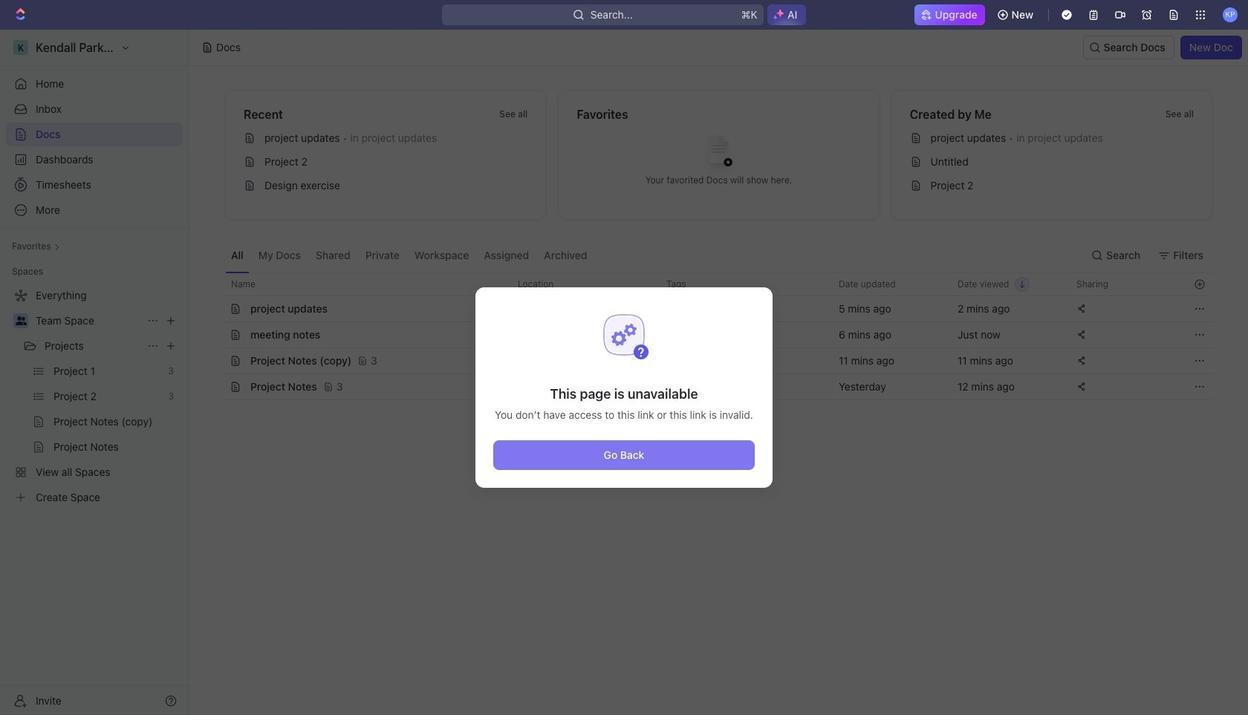Task type: locate. For each thing, give the bounding box(es) containing it.
no favorited docs image
[[689, 124, 749, 183]]

tree
[[6, 284, 183, 510]]

column header
[[209, 273, 225, 296]]

2 cell from the top
[[209, 322, 225, 348]]

4 row from the top
[[209, 348, 1213, 375]]

row
[[209, 273, 1213, 296], [209, 296, 1213, 322], [209, 322, 1213, 349], [209, 348, 1213, 375], [209, 374, 1213, 401]]

table
[[209, 273, 1213, 401]]

tree inside sidebar navigation
[[6, 284, 183, 510]]

3 cell from the top
[[209, 349, 225, 374]]

4 cell from the top
[[209, 375, 225, 400]]

5 row from the top
[[209, 374, 1213, 401]]

2 row from the top
[[209, 296, 1213, 322]]

tab list
[[225, 238, 593, 273]]

cell
[[209, 296, 225, 322], [209, 322, 225, 348], [209, 349, 225, 374], [209, 375, 225, 400]]



Task type: describe. For each thing, give the bounding box(es) containing it.
1 cell from the top
[[209, 296, 225, 322]]

3 row from the top
[[209, 322, 1213, 349]]

1 row from the top
[[209, 273, 1213, 296]]

sidebar navigation
[[0, 30, 189, 716]]

user group image
[[15, 317, 26, 325]]



